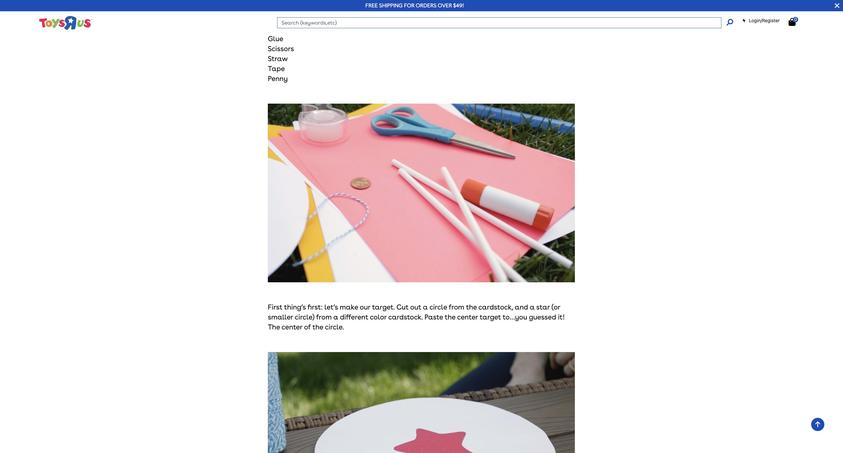 Task type: describe. For each thing, give the bounding box(es) containing it.
Enter Keyword or Item No. search field
[[277, 17, 722, 28]]

base
[[309, 5, 325, 13]]

0 horizontal spatial a
[[334, 313, 339, 322]]

1 vertical spatial the
[[445, 313, 456, 322]]

1 horizontal spatial a
[[423, 303, 428, 312]]

card stock circle with star in center image
[[268, 353, 575, 454]]

make
[[340, 303, 358, 312]]

cardstock.
[[389, 313, 423, 322]]

2 horizontal spatial a
[[530, 303, 535, 312]]

star
[[537, 303, 550, 312]]

0 horizontal spatial center
[[282, 323, 303, 332]]

orders
[[416, 2, 437, 9]]

first thing's first: let's make our target. cut out a circle from the cardstock, and a star (or smaller circle) from a different color cardstock. paste the center target to…you guessed it! the center of the circle.
[[268, 303, 566, 332]]

let's
[[325, 303, 338, 312]]

login/register button
[[743, 17, 781, 24]]

free shipping for orders over $49!
[[366, 2, 465, 9]]

scissors
[[268, 45, 294, 53]]

glue
[[268, 35, 284, 43]]

circle)
[[295, 313, 315, 322]]

shopping bag image
[[789, 18, 796, 26]]

first:
[[308, 303, 323, 312]]

straw
[[268, 55, 288, 63]]

shipping
[[379, 2, 403, 9]]

of
[[304, 323, 311, 332]]

ball
[[293, 5, 307, 13]]

it!
[[558, 313, 566, 322]]

the
[[268, 323, 280, 332]]

cardstock,
[[479, 303, 514, 312]]

smaller
[[268, 313, 293, 322]]

2 horizontal spatial the
[[466, 303, 477, 312]]

and
[[515, 303, 529, 312]]

cardstock
[[268, 15, 303, 23]]

0 horizontal spatial from
[[317, 313, 332, 322]]

0 vertical spatial center
[[458, 313, 478, 322]]

penny
[[268, 75, 288, 83]]

tape
[[268, 65, 285, 73]]



Task type: vqa. For each thing, say whether or not it's contained in the screenshot.
'CARD STOCK CIRCLE WITH STAR IN CENTER' image
yes



Task type: locate. For each thing, give the bounding box(es) containing it.
ladder
[[268, 5, 292, 13]]

cut
[[397, 303, 409, 312]]

0 vertical spatial the
[[466, 303, 477, 312]]

first
[[268, 303, 283, 312]]

1 vertical spatial center
[[282, 323, 303, 332]]

0
[[795, 17, 798, 22]]

1 vertical spatial from
[[317, 313, 332, 322]]

over
[[438, 2, 452, 9]]

target.
[[372, 303, 395, 312]]

the down circle
[[445, 313, 456, 322]]

the right of
[[313, 323, 324, 332]]

close button image
[[836, 2, 840, 9]]

our
[[360, 303, 371, 312]]

the left cardstock,
[[466, 303, 477, 312]]

center left target
[[458, 313, 478, 322]]

None search field
[[277, 17, 734, 28]]

the
[[466, 303, 477, 312], [445, 313, 456, 322], [313, 323, 324, 332]]

from
[[449, 303, 465, 312], [317, 313, 332, 322]]

a
[[423, 303, 428, 312], [530, 303, 535, 312], [334, 313, 339, 322]]

for
[[404, 2, 415, 9]]

login/register
[[750, 18, 781, 23]]

to…you
[[503, 313, 528, 322]]

(or
[[552, 303, 561, 312]]

paste
[[425, 313, 443, 322]]

guessed
[[529, 313, 557, 322]]

1 horizontal spatial center
[[458, 313, 478, 322]]

different
[[340, 313, 369, 322]]

twine
[[268, 25, 288, 33]]

circle.
[[325, 323, 344, 332]]

circle
[[430, 303, 447, 312]]

a up circle.
[[334, 313, 339, 322]]

thing's
[[284, 303, 306, 312]]

a right and
[[530, 303, 535, 312]]

target
[[480, 313, 501, 322]]

center down smaller
[[282, 323, 303, 332]]

1 horizontal spatial the
[[445, 313, 456, 322]]

0 vertical spatial from
[[449, 303, 465, 312]]

card stock, scissors, tape, straws, penny image
[[268, 104, 575, 283]]

free
[[366, 2, 378, 9]]

1 horizontal spatial from
[[449, 303, 465, 312]]

2 vertical spatial the
[[313, 323, 324, 332]]

$49!
[[454, 2, 465, 9]]

from down 'let's'
[[317, 313, 332, 322]]

0 link
[[789, 17, 803, 26]]

ladder ball base cardstock twine glue scissors straw tape penny
[[268, 5, 325, 83]]

color
[[370, 313, 387, 322]]

toys r us image
[[39, 15, 92, 30]]

from right circle
[[449, 303, 465, 312]]

free shipping for orders over $49! link
[[366, 2, 465, 9]]

0 horizontal spatial the
[[313, 323, 324, 332]]

out
[[411, 303, 422, 312]]

center
[[458, 313, 478, 322], [282, 323, 303, 332]]

a right out
[[423, 303, 428, 312]]



